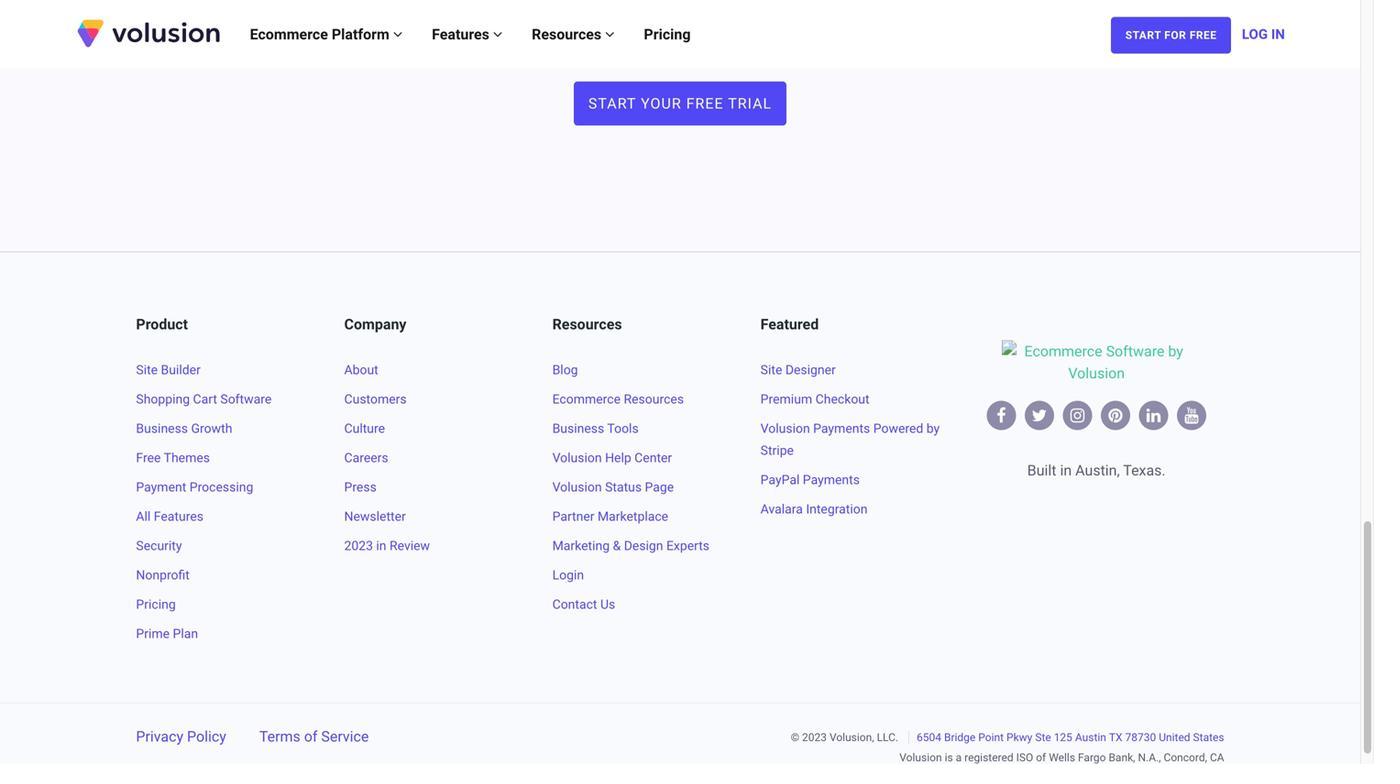 Task type: locate. For each thing, give the bounding box(es) containing it.
business left 'tools'
[[552, 421, 604, 436]]

1 horizontal spatial of
[[1036, 752, 1046, 765]]

start your free trial link
[[574, 81, 787, 125]]

0 horizontal spatial angle down image
[[393, 27, 403, 42]]

blog link
[[552, 363, 578, 378]]

site
[[136, 363, 158, 378], [761, 363, 782, 378]]

partner marketplace link
[[552, 509, 668, 524]]

about
[[344, 363, 378, 378]]

1 vertical spatial free
[[686, 95, 724, 112]]

2023
[[344, 539, 373, 554], [802, 732, 827, 744]]

free for your
[[686, 95, 724, 112]]

site designer
[[761, 363, 836, 378]]

customers
[[344, 392, 407, 407]]

built
[[1027, 462, 1057, 479]]

contact us link
[[552, 597, 615, 612]]

angle down image
[[393, 27, 403, 42], [605, 27, 615, 42]]

resources up blog at top left
[[552, 316, 622, 333]]

help
[[605, 451, 631, 466]]

follow volusion on linkedin image
[[1147, 407, 1161, 424]]

austin,
[[1076, 462, 1120, 479]]

partner
[[552, 509, 595, 524]]

site up 'shopping'
[[136, 363, 158, 378]]

volusion inside volusion payments powered by stripe
[[761, 421, 810, 436]]

privacy policy link
[[136, 728, 226, 746]]

2023 in review
[[344, 539, 430, 554]]

1 horizontal spatial 2023
[[802, 732, 827, 744]]

all features link
[[136, 509, 203, 524]]

pricing
[[644, 26, 691, 43], [136, 597, 176, 612]]

0 horizontal spatial of
[[304, 728, 318, 746]]

bank,
[[1109, 752, 1135, 765]]

resources up 'tools'
[[624, 392, 684, 407]]

platform
[[684, 25, 740, 42]]

avalara
[[761, 502, 803, 517]]

nonprofit link
[[136, 568, 190, 583]]

1 horizontal spatial site
[[761, 363, 782, 378]]

78730
[[1125, 732, 1156, 744]]

customers link
[[344, 392, 407, 407]]

site designer link
[[761, 363, 836, 378]]

volusion up stripe
[[761, 421, 810, 436]]

2 vertical spatial free
[[136, 451, 161, 466]]

powered
[[873, 421, 924, 436]]

in left review
[[376, 539, 386, 554]]

themes
[[164, 451, 210, 466]]

1 site from the left
[[136, 363, 158, 378]]

ecommerce
[[603, 25, 681, 42]]

payments inside volusion payments powered by stripe
[[813, 421, 870, 436]]

avalara integration link
[[761, 502, 868, 517]]

ste
[[1035, 732, 1051, 744]]

2 horizontal spatial free
[[1190, 29, 1217, 42]]

angle down image
[[493, 27, 503, 42]]

payments down checkout
[[813, 421, 870, 436]]

volusion up partner
[[552, 480, 602, 495]]

payment processing link
[[136, 480, 253, 495]]

0 vertical spatial payments
[[813, 421, 870, 436]]

0 horizontal spatial pricing link
[[136, 597, 176, 612]]

shopping
[[136, 392, 190, 407]]

angle down image inside ecommerce platform link
[[393, 27, 403, 42]]

volusion logo image
[[75, 18, 222, 49]]

company
[[344, 316, 407, 333]]

business for product
[[136, 421, 188, 436]]

austin
[[1075, 732, 1106, 744]]

0 vertical spatial pricing
[[644, 26, 691, 43]]

volusion's
[[534, 25, 599, 42]]

start
[[1126, 29, 1161, 42], [588, 95, 636, 112]]

1 horizontal spatial pricing link
[[629, 7, 705, 62]]

1 vertical spatial pricing
[[136, 597, 176, 612]]

ecommerce
[[250, 26, 328, 43], [552, 392, 621, 407]]

angle down image for resources
[[605, 27, 615, 42]]

paypal payments
[[761, 473, 860, 488]]

builder
[[161, 363, 201, 378]]

free right your
[[686, 95, 724, 112]]

start left your
[[588, 95, 636, 112]]

1 horizontal spatial business
[[552, 421, 604, 436]]

0 horizontal spatial free
[[136, 451, 161, 466]]

login
[[552, 568, 584, 583]]

1 horizontal spatial in
[[1060, 462, 1072, 479]]

business growth
[[136, 421, 232, 436]]

blog
[[552, 363, 578, 378]]

1 vertical spatial pricing link
[[136, 597, 176, 612]]

business tools
[[552, 421, 639, 436]]

1 vertical spatial features
[[154, 509, 203, 524]]

free up payment
[[136, 451, 161, 466]]

premium checkout link
[[761, 392, 870, 407]]

start your free trial
[[588, 95, 772, 112]]

in right built
[[1060, 462, 1072, 479]]

start for free
[[1126, 29, 1217, 42]]

software
[[220, 392, 272, 407]]

0 vertical spatial of
[[304, 728, 318, 746]]

1 horizontal spatial start
[[1126, 29, 1161, 42]]

pricing link up your
[[629, 7, 705, 62]]

0 vertical spatial ecommerce
[[250, 26, 328, 43]]

resources link
[[517, 7, 629, 62]]

volusion for volusion is a registered iso of wells fargo bank, n.a., concord, ca
[[900, 752, 942, 765]]

0 vertical spatial free
[[1190, 29, 1217, 42]]

2 site from the left
[[761, 363, 782, 378]]

1 horizontal spatial ecommerce
[[552, 392, 621, 407]]

a
[[956, 752, 962, 765]]

site up premium
[[761, 363, 782, 378]]

free
[[1190, 29, 1217, 42], [686, 95, 724, 112], [136, 451, 161, 466]]

volusion is a registered iso of wells fargo bank, n.a., concord, ca
[[900, 752, 1224, 765]]

angle down image inside resources link
[[605, 27, 615, 42]]

1 horizontal spatial free
[[686, 95, 724, 112]]

us
[[600, 597, 615, 612]]

1 vertical spatial start
[[588, 95, 636, 112]]

site for product
[[136, 363, 158, 378]]

pricing link
[[629, 7, 705, 62], [136, 597, 176, 612]]

0 horizontal spatial site
[[136, 363, 158, 378]]

ecommerce platform
[[250, 26, 393, 43]]

of right iso
[[1036, 752, 1046, 765]]

1 business from the left
[[136, 421, 188, 436]]

pricing up prime
[[136, 597, 176, 612]]

follow volusion on youtube image
[[1185, 407, 1199, 424]]

integration
[[806, 502, 868, 517]]

0 vertical spatial in
[[1060, 462, 1072, 479]]

volusion's ecommerce platform link
[[534, 25, 740, 42]]

0 vertical spatial pricing link
[[629, 7, 705, 62]]

volusion down 6504
[[900, 752, 942, 765]]

2023 right ©
[[802, 732, 827, 744]]

free right 'for'
[[1190, 29, 1217, 42]]

start left 'for'
[[1126, 29, 1161, 42]]

stripe
[[761, 443, 794, 458]]

business down 'shopping'
[[136, 421, 188, 436]]

terms of service link
[[259, 728, 369, 746]]

0 horizontal spatial ecommerce
[[250, 26, 328, 43]]

pricing link up prime
[[136, 597, 176, 612]]

ecommerce for ecommerce resources
[[552, 392, 621, 407]]

angle down image right platform
[[393, 27, 403, 42]]

angle down image right volusion's
[[605, 27, 615, 42]]

resources right angle down icon
[[532, 26, 605, 43]]

1 vertical spatial ecommerce
[[552, 392, 621, 407]]

site for featured
[[761, 363, 782, 378]]

angle down image for ecommerce platform
[[393, 27, 403, 42]]

0 horizontal spatial 2023
[[344, 539, 373, 554]]

1 vertical spatial payments
[[803, 473, 860, 488]]

of right the terms
[[304, 728, 318, 746]]

0 horizontal spatial start
[[588, 95, 636, 112]]

ecommerce up the business tools link
[[552, 392, 621, 407]]

llc.
[[877, 732, 899, 744]]

start for free link
[[1111, 17, 1231, 54]]

volusion
[[761, 421, 810, 436], [552, 451, 602, 466], [552, 480, 602, 495], [900, 752, 942, 765]]

product
[[136, 316, 188, 333]]

2 business from the left
[[552, 421, 604, 436]]

marketing & design experts
[[552, 539, 710, 554]]

ecommerce left platform
[[250, 26, 328, 43]]

checkout
[[816, 392, 870, 407]]

2 angle down image from the left
[[605, 27, 615, 42]]

newsletter link
[[344, 509, 406, 524]]

by
[[927, 421, 940, 436]]

marketing & design experts link
[[552, 539, 710, 554]]

prime plan link
[[136, 627, 198, 642]]

1 angle down image from the left
[[393, 27, 403, 42]]

ecommerce resources
[[552, 392, 684, 407]]

in
[[1060, 462, 1072, 479], [376, 539, 386, 554]]

2023 down newsletter in the bottom left of the page
[[344, 539, 373, 554]]

0 horizontal spatial features
[[154, 509, 203, 524]]

volusion down the business tools link
[[552, 451, 602, 466]]

0 vertical spatial start
[[1126, 29, 1161, 42]]

in for austin,
[[1060, 462, 1072, 479]]

0 horizontal spatial in
[[376, 539, 386, 554]]

1 vertical spatial in
[[376, 539, 386, 554]]

pkwy
[[1007, 732, 1033, 744]]

1 horizontal spatial angle down image
[[605, 27, 615, 42]]

terms of service
[[259, 728, 369, 746]]

payments up "integration"
[[803, 473, 860, 488]]

contact
[[552, 597, 597, 612]]

0 vertical spatial features
[[432, 26, 493, 43]]

business for resources
[[552, 421, 604, 436]]

payment processing
[[136, 480, 253, 495]]

newsletter
[[344, 509, 406, 524]]

pricing up your
[[644, 26, 691, 43]]

n.a.,
[[1138, 752, 1161, 765]]

0 horizontal spatial business
[[136, 421, 188, 436]]

resources
[[532, 26, 605, 43], [552, 316, 622, 333], [624, 392, 684, 407]]



Task type: vqa. For each thing, say whether or not it's contained in the screenshot.
The within the "ecommerce is not our expertise—the products and product know-how are—so as someone who isn't very technically-inclined in terms of setting up an ecommerce space, volusion is easy to use to get products out into the marketplace."
no



Task type: describe. For each thing, give the bounding box(es) containing it.
marketplace
[[598, 509, 668, 524]]

0 vertical spatial resources
[[532, 26, 605, 43]]

privacy
[[136, 728, 183, 746]]

1 vertical spatial 2023
[[802, 732, 827, 744]]

is
[[945, 752, 953, 765]]

design
[[624, 539, 663, 554]]

2 vertical spatial resources
[[624, 392, 684, 407]]

1 vertical spatial resources
[[552, 316, 622, 333]]

ecommerce platform link
[[235, 7, 417, 62]]

volusion for volusion help center
[[552, 451, 602, 466]]

site builder
[[136, 363, 201, 378]]

0 horizontal spatial pricing
[[136, 597, 176, 612]]

shopping cart software link
[[136, 392, 272, 407]]

ca
[[1210, 752, 1224, 765]]

prime
[[136, 627, 170, 642]]

marketing
[[552, 539, 610, 554]]

volusion help center
[[552, 451, 672, 466]]

log
[[1242, 26, 1268, 42]]

featured
[[761, 316, 819, 333]]

volusion for volusion payments powered by stripe
[[761, 421, 810, 436]]

platform
[[332, 26, 390, 43]]

about link
[[344, 363, 378, 378]]

business tools link
[[552, 421, 639, 436]]

volusion status page link
[[552, 480, 674, 495]]

6504
[[917, 732, 942, 744]]

all features
[[136, 509, 203, 524]]

© 2023 volusion, llc.
[[791, 732, 901, 744]]

follow volusion on twitter image
[[1032, 407, 1047, 424]]

tx
[[1109, 732, 1123, 744]]

free themes link
[[136, 451, 210, 466]]

built in austin, texas.
[[1027, 462, 1166, 479]]

1 vertical spatial of
[[1036, 752, 1046, 765]]

volusion payments powered by stripe link
[[761, 421, 940, 458]]

in for review
[[376, 539, 386, 554]]

press link
[[344, 480, 377, 495]]

texas.
[[1123, 462, 1166, 479]]

nonprofit
[[136, 568, 190, 583]]

for
[[1165, 29, 1187, 42]]

center
[[635, 451, 672, 466]]

status
[[605, 480, 642, 495]]

concord,
[[1164, 752, 1207, 765]]

2023 in review link
[[344, 539, 430, 554]]

1 horizontal spatial features
[[432, 26, 493, 43]]

partner marketplace
[[552, 509, 668, 524]]

volusion help center link
[[552, 451, 672, 466]]

registered
[[965, 752, 1014, 765]]

avalara integration
[[761, 502, 868, 517]]

payments for volusion
[[813, 421, 870, 436]]

features link
[[417, 7, 517, 62]]

ecommerce for ecommerce platform
[[250, 26, 328, 43]]

business growth link
[[136, 421, 232, 436]]

culture
[[344, 421, 385, 436]]

shopping cart software
[[136, 392, 272, 407]]

volusion for volusion status page
[[552, 480, 602, 495]]

payment
[[136, 480, 186, 495]]

125
[[1054, 732, 1073, 744]]

security
[[136, 539, 182, 554]]

volusion's ecommerce platform
[[534, 25, 740, 42]]

prime plan
[[136, 627, 198, 642]]

free for for
[[1190, 29, 1217, 42]]

ecommerce software by volusion image
[[1002, 340, 1191, 399]]

payments for paypal
[[803, 473, 860, 488]]

point
[[978, 732, 1004, 744]]

page
[[645, 480, 674, 495]]

in
[[1271, 26, 1285, 42]]

processing
[[190, 480, 253, 495]]

start for start your free trial
[[588, 95, 636, 112]]

follow volusion on facebook image
[[997, 407, 1006, 424]]

paypal
[[761, 473, 800, 488]]

iso
[[1016, 752, 1033, 765]]

0 vertical spatial 2023
[[344, 539, 373, 554]]

culture link
[[344, 421, 385, 436]]

designer
[[786, 363, 836, 378]]

start for start for free
[[1126, 29, 1161, 42]]

follow volusion on pinterest image
[[1109, 407, 1123, 424]]

1 horizontal spatial pricing
[[644, 26, 691, 43]]

volusion status page
[[552, 480, 674, 495]]

security link
[[136, 539, 182, 554]]

growth
[[191, 421, 232, 436]]

wells
[[1049, 752, 1075, 765]]

follow volusion on instagram image
[[1071, 407, 1085, 424]]

tools
[[607, 421, 639, 436]]

your
[[641, 95, 682, 112]]

trial
[[728, 95, 772, 112]]

terms
[[259, 728, 300, 746]]

review
[[390, 539, 430, 554]]

policy
[[187, 728, 226, 746]]

volusion,
[[830, 732, 874, 744]]

careers
[[344, 451, 388, 466]]



